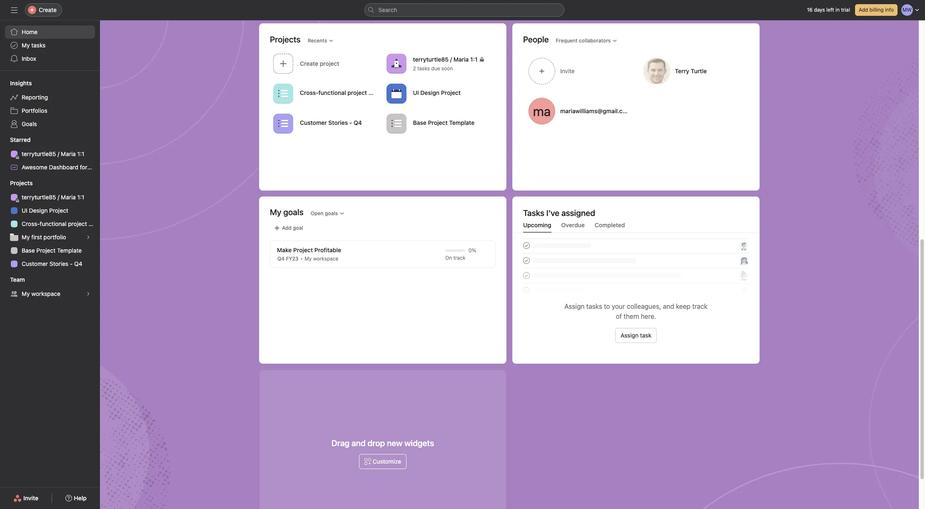 Task type: locate. For each thing, give the bounding box(es) containing it.
days
[[814, 7, 825, 13]]

0 vertical spatial assign
[[565, 303, 585, 310]]

collaborators
[[579, 37, 611, 44]]

0 vertical spatial add
[[859, 7, 869, 13]]

mariawilliams@gmail.com
[[561, 108, 632, 115]]

ui design project
[[413, 89, 461, 96], [22, 207, 68, 214]]

global element
[[0, 20, 100, 70]]

1 vertical spatial stories
[[50, 260, 68, 268]]

and
[[663, 303, 675, 310], [352, 439, 366, 448]]

0 horizontal spatial add
[[282, 225, 292, 231]]

0 vertical spatial tasks
[[31, 42, 46, 49]]

2 list image from the left
[[392, 119, 402, 129]]

1 vertical spatial /
[[58, 150, 59, 158]]

terryturtle85 / maria 1:1 up soon
[[413, 56, 478, 63]]

list image for base project template
[[392, 119, 402, 129]]

1 horizontal spatial template
[[449, 119, 475, 126]]

portfolio
[[44, 234, 66, 241]]

my up inbox
[[22, 42, 30, 49]]

project left calendar image
[[348, 89, 367, 96]]

2 vertical spatial maria
[[61, 194, 76, 201]]

insights
[[10, 80, 32, 87]]

my for my first portfolio
[[22, 234, 30, 241]]

task
[[640, 332, 652, 339]]

my inside teams element
[[22, 290, 30, 298]]

functional inside projects element
[[40, 220, 66, 228]]

cross-functional project plan link for the topmost the customer stories - q4 link
[[270, 81, 383, 108]]

1 horizontal spatial base
[[413, 119, 427, 126]]

terryturtle85 / maria 1:1 inside starred element
[[22, 150, 84, 158]]

0 horizontal spatial invite
[[23, 495, 38, 502]]

0 horizontal spatial ui design project link
[[5, 204, 95, 218]]

1 vertical spatial assign
[[621, 332, 639, 339]]

0 vertical spatial projects
[[270, 34, 301, 44]]

0 horizontal spatial customer stories - q4
[[22, 260, 82, 268]]

1 vertical spatial customer
[[22, 260, 48, 268]]

1 vertical spatial functional
[[40, 220, 66, 228]]

open goals
[[311, 210, 338, 217]]

my down team
[[22, 290, 30, 298]]

terryturtle85 inside projects element
[[22, 194, 56, 201]]

terryturtle85 down projects dropdown button
[[22, 194, 56, 201]]

2 horizontal spatial q4
[[354, 119, 362, 126]]

workspace
[[313, 256, 339, 262], [31, 290, 60, 298]]

portfolios
[[22, 107, 47, 114]]

frequent collaborators button
[[552, 35, 622, 46]]

insights element
[[0, 76, 100, 133]]

add for add goal
[[282, 225, 292, 231]]

invite inside button
[[23, 495, 38, 502]]

cross-functional project plan link
[[270, 81, 383, 108], [5, 218, 100, 231]]

0 horizontal spatial projects
[[10, 180, 33, 187]]

2 vertical spatial terryturtle85
[[22, 194, 56, 201]]

1 vertical spatial ui
[[22, 207, 27, 214]]

assign inside assign tasks to your colleagues, and keep track of them here.
[[565, 303, 585, 310]]

0 horizontal spatial -
[[70, 260, 73, 268]]

2 vertical spatial /
[[58, 194, 59, 201]]

1 vertical spatial tasks
[[418, 66, 430, 72]]

0 vertical spatial customer stories - q4
[[300, 119, 362, 126]]

calendar image
[[392, 89, 402, 99]]

ui design project link
[[383, 81, 496, 108], [5, 204, 95, 218]]

1 vertical spatial add
[[282, 225, 292, 231]]

assign for assign task
[[621, 332, 639, 339]]

0 vertical spatial 1:1
[[471, 56, 478, 63]]

tasks right "2"
[[418, 66, 430, 72]]

search button
[[364, 3, 564, 17]]

my for my tasks
[[22, 42, 30, 49]]

people
[[523, 34, 549, 44]]

invite button
[[8, 491, 44, 506]]

add inside button
[[282, 225, 292, 231]]

portfolios link
[[5, 104, 95, 118]]

my right •
[[305, 256, 312, 262]]

assign left to
[[565, 303, 585, 310]]

0 vertical spatial base project template link
[[383, 111, 496, 138]]

1 horizontal spatial assign
[[621, 332, 639, 339]]

projects left "recents"
[[270, 34, 301, 44]]

1 vertical spatial customer stories - q4 link
[[5, 258, 95, 271]]

functional down "create project" link
[[319, 89, 346, 96]]

trial
[[842, 7, 851, 13]]

maria
[[454, 56, 469, 63], [61, 150, 76, 158], [61, 194, 76, 201]]

list image down calendar image
[[392, 119, 402, 129]]

functional
[[319, 89, 346, 96], [40, 220, 66, 228]]

cross-functional project plan link inside projects element
[[5, 218, 100, 231]]

0 horizontal spatial customer
[[22, 260, 48, 268]]

my inside global element
[[22, 42, 30, 49]]

cross- inside projects element
[[22, 220, 40, 228]]

0 horizontal spatial functional
[[40, 220, 66, 228]]

1 terryturtle85 / maria 1:1 link from the top
[[5, 148, 95, 161]]

add for add billing info
[[859, 7, 869, 13]]

maria for ui design project
[[61, 194, 76, 201]]

1 vertical spatial terryturtle85 / maria 1:1 link
[[5, 191, 95, 204]]

1 horizontal spatial q4
[[278, 256, 285, 262]]

0 vertical spatial -
[[350, 119, 352, 126]]

0 vertical spatial template
[[449, 119, 475, 126]]

in
[[836, 7, 840, 13]]

cross- right list icon
[[300, 89, 319, 96]]

terryturtle85 / maria 1:1 link inside projects element
[[5, 191, 95, 204]]

ui right calendar image
[[413, 89, 419, 96]]

0 vertical spatial cross-functional project plan
[[300, 89, 380, 96]]

i've assigned
[[547, 208, 596, 218]]

project up see details, my first portfolio icon at the left of page
[[68, 220, 87, 228]]

completed button
[[595, 222, 625, 233]]

tasks for assign
[[587, 303, 603, 310]]

functional up portfolio
[[40, 220, 66, 228]]

add
[[859, 7, 869, 13], [282, 225, 292, 231]]

to
[[604, 303, 610, 310]]

awesome dashboard for new project link
[[5, 161, 122, 174]]

add billing info button
[[856, 4, 898, 16]]

cross-functional project plan link up portfolio
[[5, 218, 100, 231]]

0 vertical spatial base
[[413, 119, 427, 126]]

hide sidebar image
[[11, 7, 18, 13]]

1:1 for ui design project
[[77, 194, 84, 201]]

1 vertical spatial design
[[29, 207, 48, 214]]

due
[[431, 66, 440, 72]]

1 horizontal spatial and
[[663, 303, 675, 310]]

1 vertical spatial cross-functional project plan
[[22, 220, 100, 228]]

0 horizontal spatial tasks
[[31, 42, 46, 49]]

0 vertical spatial cross-functional project plan link
[[270, 81, 383, 108]]

cross-functional project plan link down "create project" link
[[270, 81, 383, 108]]

1 horizontal spatial list image
[[392, 119, 402, 129]]

project
[[441, 89, 461, 96], [428, 119, 448, 126], [103, 164, 122, 171], [49, 207, 68, 214], [293, 247, 313, 254], [36, 247, 56, 254]]

0 horizontal spatial stories
[[50, 260, 68, 268]]

goal
[[293, 225, 303, 231]]

customize button
[[359, 455, 407, 470]]

1 vertical spatial ui design project
[[22, 207, 68, 214]]

1 horizontal spatial customer stories - q4 link
[[270, 111, 383, 138]]

1 vertical spatial maria
[[61, 150, 76, 158]]

ui design project link down due
[[383, 81, 496, 108]]

0 horizontal spatial cross-functional project plan
[[22, 220, 100, 228]]

tasks inside assign tasks to your colleagues, and keep track of them here.
[[587, 303, 603, 310]]

0 horizontal spatial assign
[[565, 303, 585, 310]]

cross-functional project plan up portfolio
[[22, 220, 100, 228]]

0 horizontal spatial cross-functional project plan link
[[5, 218, 100, 231]]

0 horizontal spatial q4
[[74, 260, 82, 268]]

cross-functional project plan down "create project" link
[[300, 89, 380, 96]]

0 horizontal spatial ui
[[22, 207, 27, 214]]

add left billing
[[859, 7, 869, 13]]

assign left task
[[621, 332, 639, 339]]

my left first
[[22, 234, 30, 241]]

1 horizontal spatial add
[[859, 7, 869, 13]]

/ inside projects element
[[58, 194, 59, 201]]

projects down awesome
[[10, 180, 33, 187]]

keep
[[676, 303, 691, 310]]

cross-
[[300, 89, 319, 96], [22, 220, 40, 228]]

/ up soon
[[450, 56, 452, 63]]

1 vertical spatial base
[[22, 247, 35, 254]]

tasks inside global element
[[31, 42, 46, 49]]

terryturtle85 up awesome
[[22, 150, 56, 158]]

terryturtle85 / maria 1:1 up the awesome dashboard for new project link on the left top of page
[[22, 150, 84, 158]]

1 vertical spatial invite
[[23, 495, 38, 502]]

1 horizontal spatial track
[[693, 303, 708, 310]]

awesome
[[22, 164, 47, 171]]

terry turtle button
[[638, 53, 750, 90]]

template
[[449, 119, 475, 126], [57, 247, 82, 254]]

add inside 'button'
[[859, 7, 869, 13]]

ui design project up my first portfolio at top
[[22, 207, 68, 214]]

1 horizontal spatial ui
[[413, 89, 419, 96]]

1 vertical spatial plan
[[89, 220, 100, 228]]

1 horizontal spatial cross-functional project plan link
[[270, 81, 383, 108]]

cross- up first
[[22, 220, 40, 228]]

maria inside projects element
[[61, 194, 76, 201]]

terryturtle85 / maria 1:1 inside projects element
[[22, 194, 84, 201]]

/ up dashboard
[[58, 150, 59, 158]]

list image
[[278, 119, 288, 129], [392, 119, 402, 129]]

1 horizontal spatial ui design project link
[[383, 81, 496, 108]]

tasks down 'home'
[[31, 42, 46, 49]]

1 horizontal spatial cross-functional project plan
[[300, 89, 380, 96]]

1 vertical spatial 1:1
[[77, 150, 84, 158]]

0 horizontal spatial ui design project
[[22, 207, 68, 214]]

projects inside dropdown button
[[10, 180, 33, 187]]

assign inside button
[[621, 332, 639, 339]]

plan left calendar image
[[369, 89, 380, 96]]

upcoming button
[[523, 222, 552, 233]]

create
[[39, 6, 57, 13]]

terryturtle85 / maria 1:1 link inside starred element
[[5, 148, 95, 161]]

design down '2 tasks due soon'
[[421, 89, 440, 96]]

1 horizontal spatial functional
[[319, 89, 346, 96]]

project
[[348, 89, 367, 96], [68, 220, 87, 228]]

design up first
[[29, 207, 48, 214]]

list image down list icon
[[278, 119, 288, 129]]

1:1 inside projects element
[[77, 194, 84, 201]]

0 vertical spatial customer
[[300, 119, 327, 126]]

0 vertical spatial functional
[[319, 89, 346, 96]]

0 horizontal spatial base
[[22, 247, 35, 254]]

terryturtle85 / maria 1:1 for ui design project
[[22, 194, 84, 201]]

customer
[[300, 119, 327, 126], [22, 260, 48, 268]]

1 vertical spatial projects
[[10, 180, 33, 187]]

workspace inside make project profitable q4 fy23 • my workspace
[[313, 256, 339, 262]]

cross-functional project plan
[[300, 89, 380, 96], [22, 220, 100, 228]]

terryturtle85 up '2 tasks due soon'
[[413, 56, 449, 63]]

0 horizontal spatial base project template link
[[5, 244, 95, 258]]

-
[[350, 119, 352, 126], [70, 260, 73, 268]]

my
[[22, 42, 30, 49], [22, 234, 30, 241], [305, 256, 312, 262], [22, 290, 30, 298]]

/
[[450, 56, 452, 63], [58, 150, 59, 158], [58, 194, 59, 201]]

0 horizontal spatial list image
[[278, 119, 288, 129]]

2 terryturtle85 / maria 1:1 link from the top
[[5, 191, 95, 204]]

ui design project link up the my first portfolio link
[[5, 204, 95, 218]]

terryturtle85 / maria 1:1 down the awesome dashboard for new project link on the left top of page
[[22, 194, 84, 201]]

/ inside starred element
[[58, 150, 59, 158]]

tasks
[[31, 42, 46, 49], [418, 66, 430, 72], [587, 303, 603, 310]]

tasks left to
[[587, 303, 603, 310]]

base project template link
[[383, 111, 496, 138], [5, 244, 95, 258]]

0 vertical spatial terryturtle85 / maria 1:1
[[413, 56, 478, 63]]

terryturtle85 inside starred element
[[22, 150, 56, 158]]

1 list image from the left
[[278, 119, 288, 129]]

and left keep
[[663, 303, 675, 310]]

terryturtle85
[[413, 56, 449, 63], [22, 150, 56, 158], [22, 194, 56, 201]]

1 vertical spatial -
[[70, 260, 73, 268]]

1 vertical spatial template
[[57, 247, 82, 254]]

1 horizontal spatial customer stories - q4
[[300, 119, 362, 126]]

overdue button
[[562, 222, 585, 233]]

0 vertical spatial base project template
[[413, 119, 475, 126]]

cross-functional project plan link for bottom the base project template link
[[5, 218, 100, 231]]

maria inside starred element
[[61, 150, 76, 158]]

1:1 inside starred element
[[77, 150, 84, 158]]

1 vertical spatial and
[[352, 439, 366, 448]]

my tasks
[[22, 42, 46, 49]]

2 vertical spatial terryturtle85 / maria 1:1
[[22, 194, 84, 201]]

tasks for my
[[31, 42, 46, 49]]

ui design project down due
[[413, 89, 461, 96]]

q4
[[354, 119, 362, 126], [278, 256, 285, 262], [74, 260, 82, 268]]

template inside projects element
[[57, 247, 82, 254]]

create button
[[25, 3, 62, 17]]

2 vertical spatial tasks
[[587, 303, 603, 310]]

track right keep
[[693, 303, 708, 310]]

1 horizontal spatial cross-
[[300, 89, 319, 96]]

0 horizontal spatial design
[[29, 207, 48, 214]]

profitable
[[315, 247, 341, 254]]

drag
[[332, 439, 350, 448]]

0 vertical spatial terryturtle85 / maria 1:1 link
[[5, 148, 95, 161]]

see details, my first portfolio image
[[86, 235, 91, 240]]

my inside projects element
[[22, 234, 30, 241]]

projects
[[270, 34, 301, 44], [10, 180, 33, 187]]

0 horizontal spatial template
[[57, 247, 82, 254]]

0 horizontal spatial cross-
[[22, 220, 40, 228]]

base inside projects element
[[22, 247, 35, 254]]

customize
[[373, 458, 401, 466]]

1 vertical spatial project
[[68, 220, 87, 228]]

terryturtle85 / maria 1:1 link down the awesome dashboard for new project link on the left top of page
[[5, 191, 95, 204]]

1 vertical spatial track
[[693, 303, 708, 310]]

ui inside projects element
[[22, 207, 27, 214]]

recents button
[[304, 35, 338, 46]]

1 horizontal spatial tasks
[[418, 66, 430, 72]]

for
[[80, 164, 87, 171]]

plan up see details, my first portfolio icon at the left of page
[[89, 220, 100, 228]]

/ down the awesome dashboard for new project link on the left top of page
[[58, 194, 59, 201]]

1 vertical spatial cross-
[[22, 220, 40, 228]]

0 vertical spatial and
[[663, 303, 675, 310]]

design
[[421, 89, 440, 96], [29, 207, 48, 214]]

search list box
[[364, 3, 564, 17]]

starred element
[[0, 133, 122, 176]]

terryturtle85 / maria 1:1 link up dashboard
[[5, 148, 95, 161]]

invite inside dropdown button
[[561, 68, 575, 75]]

q4 fy23 button
[[275, 255, 301, 263]]

terryturtle85 / maria 1:1 link
[[5, 148, 95, 161], [5, 191, 95, 204]]

add left 'goal'
[[282, 225, 292, 231]]

track right on
[[454, 255, 466, 261]]

ui down projects dropdown button
[[22, 207, 27, 214]]

2 horizontal spatial tasks
[[587, 303, 603, 310]]

and left drop
[[352, 439, 366, 448]]



Task type: describe. For each thing, give the bounding box(es) containing it.
add billing info
[[859, 7, 894, 13]]

your
[[612, 303, 625, 310]]

fy23
[[286, 256, 299, 262]]

my inside make project profitable q4 fy23 • my workspace
[[305, 256, 312, 262]]

awesome dashboard for new project
[[22, 164, 122, 171]]

new
[[89, 164, 101, 171]]

here.
[[641, 313, 657, 320]]

terryturtle85 / maria 1:1 link for dashboard
[[5, 148, 95, 161]]

my for my workspace
[[22, 290, 30, 298]]

and inside assign tasks to your colleagues, and keep track of them here.
[[663, 303, 675, 310]]

frequent collaborators
[[556, 37, 611, 44]]

0 horizontal spatial and
[[352, 439, 366, 448]]

left
[[827, 7, 835, 13]]

16
[[808, 7, 813, 13]]

insights button
[[0, 79, 32, 88]]

2 tasks due soon
[[413, 66, 453, 72]]

on track
[[446, 255, 466, 261]]

0 vertical spatial /
[[450, 56, 452, 63]]

0 vertical spatial terryturtle85
[[413, 56, 449, 63]]

projects button
[[0, 179, 33, 188]]

add goal
[[282, 225, 303, 231]]

help
[[74, 495, 87, 502]]

invite button
[[523, 53, 635, 90]]

workspace inside teams element
[[31, 290, 60, 298]]

projects element
[[0, 176, 100, 273]]

0 vertical spatial maria
[[454, 56, 469, 63]]

terryturtle85 / maria 1:1 for awesome dashboard for new project
[[22, 150, 84, 158]]

0 vertical spatial ui design project
[[413, 89, 461, 96]]

open
[[311, 210, 324, 217]]

make project profitable q4 fy23 • my workspace
[[277, 247, 341, 262]]

track inside assign tasks to your colleagues, and keep track of them here.
[[693, 303, 708, 310]]

rocket image
[[392, 59, 402, 69]]

maria for awesome dashboard for new project
[[61, 150, 76, 158]]

my workspace
[[22, 290, 60, 298]]

1 vertical spatial base project template link
[[5, 244, 95, 258]]

ui design project inside projects element
[[22, 207, 68, 214]]

list image
[[278, 89, 288, 99]]

help button
[[60, 491, 92, 506]]

colleagues,
[[627, 303, 662, 310]]

terryturtle85 for ui design project
[[22, 194, 56, 201]]

1 horizontal spatial base project template
[[413, 119, 475, 126]]

them
[[624, 313, 639, 320]]

home
[[22, 28, 38, 35]]

1 horizontal spatial customer
[[300, 119, 327, 126]]

0%
[[469, 248, 477, 254]]

my first portfolio
[[22, 234, 66, 241]]

new widgets
[[387, 439, 434, 448]]

goals
[[325, 210, 338, 217]]

design inside projects element
[[29, 207, 48, 214]]

starred
[[10, 136, 31, 143]]

upcoming
[[523, 222, 552, 229]]

q4 inside projects element
[[74, 260, 82, 268]]

reporting link
[[5, 91, 95, 104]]

on
[[446, 255, 452, 261]]

/ for ui design project
[[58, 194, 59, 201]]

0 vertical spatial customer stories - q4 link
[[270, 111, 383, 138]]

1 horizontal spatial plan
[[369, 89, 380, 96]]

dashboard
[[49, 164, 78, 171]]

recents
[[308, 37, 327, 44]]

soon
[[442, 66, 453, 72]]

customer inside projects element
[[22, 260, 48, 268]]

1 vertical spatial ui design project link
[[5, 204, 95, 218]]

0 vertical spatial track
[[454, 255, 466, 261]]

completed
[[595, 222, 625, 229]]

teams element
[[0, 273, 100, 303]]

0 horizontal spatial customer stories - q4 link
[[5, 258, 95, 271]]

search
[[379, 6, 397, 13]]

create project
[[300, 60, 339, 67]]

billing
[[870, 7, 884, 13]]

1 horizontal spatial project
[[348, 89, 367, 96]]

see details, my workspace image
[[86, 292, 91, 297]]

1 horizontal spatial projects
[[270, 34, 301, 44]]

of
[[616, 313, 622, 320]]

inbox link
[[5, 52, 95, 65]]

terry turtle
[[675, 68, 707, 75]]

q4 inside make project profitable q4 fy23 • my workspace
[[278, 256, 285, 262]]

my first portfolio link
[[5, 231, 95, 244]]

goals
[[22, 120, 37, 128]]

assign task button
[[616, 328, 657, 343]]

team button
[[0, 276, 25, 284]]

starred button
[[0, 136, 31, 144]]

team
[[10, 276, 25, 283]]

add goal button
[[270, 223, 307, 234]]

drag and drop new widgets
[[332, 439, 434, 448]]

16 days left in trial
[[808, 7, 851, 13]]

0 horizontal spatial project
[[68, 220, 87, 228]]

make
[[277, 247, 292, 254]]

goals link
[[5, 118, 95, 131]]

inbox
[[22, 55, 36, 62]]

1 horizontal spatial -
[[350, 119, 352, 126]]

assign task
[[621, 332, 652, 339]]

terryturtle85 / maria 1:1 link for design
[[5, 191, 95, 204]]

create project link
[[270, 51, 383, 78]]

list image for customer stories - q4
[[278, 119, 288, 129]]

- inside projects element
[[70, 260, 73, 268]]

drop
[[368, 439, 385, 448]]

reporting
[[22, 94, 48, 101]]

overdue
[[562, 222, 585, 229]]

0 vertical spatial ui design project link
[[383, 81, 496, 108]]

0 vertical spatial ui
[[413, 89, 419, 96]]

mariawilliams@gmail.com button
[[523, 93, 635, 130]]

info
[[886, 7, 894, 13]]

customer stories - q4 inside projects element
[[22, 260, 82, 268]]

cross-functional project plan inside projects element
[[22, 220, 100, 228]]

my tasks link
[[5, 39, 95, 52]]

1 horizontal spatial design
[[421, 89, 440, 96]]

plan inside projects element
[[89, 220, 100, 228]]

stories inside projects element
[[50, 260, 68, 268]]

project inside make project profitable q4 fy23 • my workspace
[[293, 247, 313, 254]]

frequent
[[556, 37, 578, 44]]

1 horizontal spatial base project template link
[[383, 111, 496, 138]]

first
[[31, 234, 42, 241]]

my workspace link
[[5, 288, 95, 301]]

tasks
[[523, 208, 545, 218]]

my goals
[[270, 208, 304, 217]]

open goals button
[[307, 208, 348, 220]]

tasks for 2
[[418, 66, 430, 72]]

terryturtle85 for awesome dashboard for new project
[[22, 150, 56, 158]]

project inside starred element
[[103, 164, 122, 171]]

tasks i've assigned
[[523, 208, 596, 218]]

/ for awesome dashboard for new project
[[58, 150, 59, 158]]

0 vertical spatial stories
[[329, 119, 348, 126]]

base project template inside projects element
[[22, 247, 82, 254]]

1:1 for awesome dashboard for new project
[[77, 150, 84, 158]]

assign tasks to your colleagues, and keep track of them here.
[[565, 303, 708, 320]]

assign for assign tasks to your colleagues, and keep track of them here.
[[565, 303, 585, 310]]



Task type: vqa. For each thing, say whether or not it's contained in the screenshot.
Numbered List ICON
no



